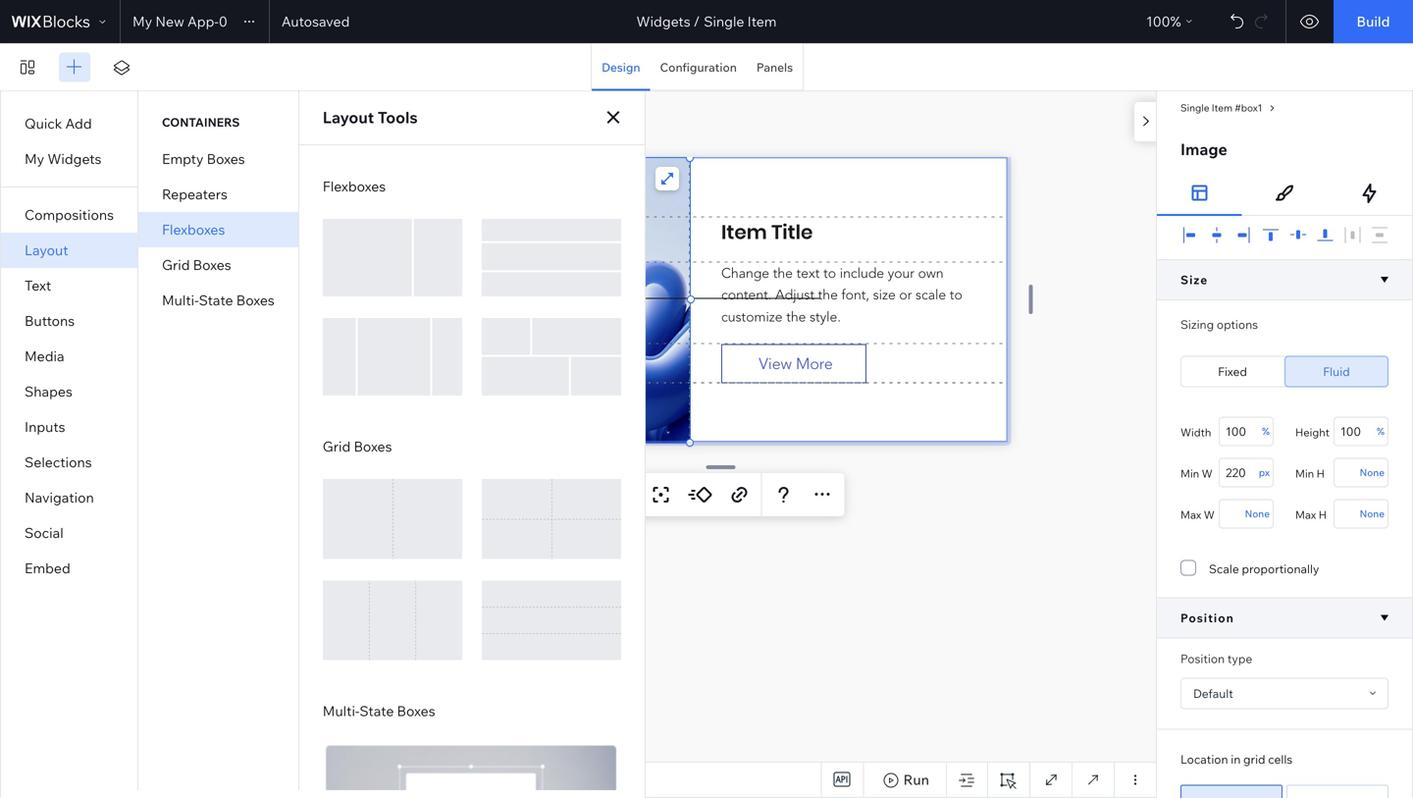 Task type: locate. For each thing, give the bounding box(es) containing it.
0 vertical spatial flexboxes
[[323, 178, 386, 195]]

layout
[[323, 107, 374, 127], [25, 241, 68, 259]]

grid
[[162, 256, 190, 273], [323, 438, 351, 455]]

build button
[[1334, 0, 1414, 43]]

cells
[[1269, 752, 1293, 767]]

max h
[[1296, 508, 1327, 522]]

position
[[1181, 611, 1235, 625], [1181, 651, 1225, 666]]

1 vertical spatial my
[[25, 150, 44, 167]]

1 vertical spatial w
[[1204, 508, 1215, 522]]

0 vertical spatial multi-
[[162, 292, 199, 309]]

shapes
[[25, 383, 72, 400]]

item
[[748, 13, 777, 30], [1212, 102, 1233, 114], [375, 773, 400, 788]]

1 horizontal spatial layout
[[323, 107, 374, 127]]

position up position type
[[1181, 611, 1235, 625]]

my for my widgets
[[25, 150, 44, 167]]

min down width
[[1181, 467, 1200, 481]]

None text field
[[1219, 417, 1274, 446], [1334, 458, 1389, 487], [1219, 499, 1274, 529], [1334, 499, 1389, 529], [1219, 417, 1274, 446], [1334, 458, 1389, 487], [1219, 499, 1274, 529], [1334, 499, 1389, 529]]

1 vertical spatial image
[[503, 486, 544, 503]]

0 vertical spatial image
[[1181, 139, 1228, 159]]

1 horizontal spatial min
[[1296, 467, 1315, 481]]

single for single item #box1
[[1181, 102, 1210, 114]]

0 horizontal spatial grid boxes
[[162, 256, 231, 273]]

0 vertical spatial layout
[[323, 107, 374, 127]]

min h
[[1296, 467, 1325, 481]]

min for min w
[[1181, 467, 1200, 481]]

h
[[1317, 467, 1325, 481], [1319, 508, 1327, 522]]

0 horizontal spatial widgets
[[47, 150, 102, 167]]

change
[[450, 486, 500, 503]]

0 vertical spatial multi-state boxes
[[162, 292, 275, 309]]

image down change
[[450, 525, 479, 538]]

min
[[1181, 467, 1200, 481], [1296, 467, 1315, 481]]

1 horizontal spatial image
[[503, 486, 544, 503]]

grid
[[1244, 752, 1266, 767]]

%
[[1171, 13, 1182, 30], [1262, 425, 1270, 437], [1377, 425, 1385, 437]]

height
[[1296, 426, 1330, 439]]

image up #imagex1
[[503, 486, 544, 503]]

1 horizontal spatial flexboxes
[[323, 178, 386, 195]]

social
[[25, 524, 64, 541]]

min right px
[[1296, 467, 1315, 481]]

2 horizontal spatial %
[[1377, 425, 1385, 437]]

0 vertical spatial grid boxes
[[162, 256, 231, 273]]

1 vertical spatial item
[[1212, 102, 1233, 114]]

image down single item #box1
[[1181, 139, 1228, 159]]

1 vertical spatial grid boxes
[[323, 438, 392, 455]]

0 horizontal spatial grid
[[162, 256, 190, 273]]

0 vertical spatial position
[[1181, 611, 1235, 625]]

flexboxes down repeaters
[[162, 221, 225, 238]]

0 horizontal spatial image
[[450, 525, 479, 538]]

run button
[[863, 763, 946, 797]]

max down min w
[[1181, 508, 1202, 522]]

1 horizontal spatial my
[[133, 13, 152, 30]]

0 vertical spatial item
[[748, 13, 777, 30]]

0 horizontal spatial max
[[1181, 508, 1202, 522]]

2 vertical spatial item
[[375, 773, 400, 788]]

empty
[[162, 150, 204, 167]]

None text field
[[1334, 417, 1389, 446], [1219, 458, 1274, 487], [1334, 417, 1389, 446], [1219, 458, 1274, 487]]

2 vertical spatial single
[[336, 773, 371, 788]]

h down height
[[1317, 467, 1325, 481]]

1 min from the left
[[1181, 467, 1200, 481]]

1 horizontal spatial multi-state boxes
[[323, 703, 435, 720]]

0 vertical spatial state
[[199, 292, 233, 309]]

position for position type
[[1181, 651, 1225, 666]]

image for image #imagex1
[[450, 525, 479, 538]]

w for max w
[[1204, 508, 1215, 522]]

multi-
[[162, 292, 199, 309], [323, 703, 360, 720]]

1 vertical spatial grid
[[323, 438, 351, 455]]

position up default at bottom
[[1181, 651, 1225, 666]]

w down min w
[[1204, 508, 1215, 522]]

fixed
[[1218, 364, 1248, 379]]

2 min from the left
[[1296, 467, 1315, 481]]

0 horizontal spatial min
[[1181, 467, 1200, 481]]

max for max w
[[1181, 508, 1202, 522]]

0 horizontal spatial single
[[336, 773, 371, 788]]

1 max from the left
[[1181, 508, 1202, 522]]

layout up text
[[25, 241, 68, 259]]

flexboxes down 'layout tools'
[[323, 178, 386, 195]]

2 horizontal spatial item
[[1212, 102, 1233, 114]]

min for min h
[[1296, 467, 1315, 481]]

0 horizontal spatial %
[[1171, 13, 1182, 30]]

1 vertical spatial multi-state boxes
[[323, 703, 435, 720]]

selections
[[25, 454, 92, 471]]

single item #box1
[[1181, 102, 1263, 114]]

layout left "tools"
[[323, 107, 374, 127]]

my
[[133, 13, 152, 30], [25, 150, 44, 167]]

w up max w
[[1202, 467, 1213, 481]]

boxes
[[207, 150, 245, 167], [193, 256, 231, 273], [236, 292, 275, 309], [354, 438, 392, 455], [397, 703, 435, 720]]

0 vertical spatial grid
[[162, 256, 190, 273]]

2 horizontal spatial image
[[1181, 139, 1228, 159]]

2 max from the left
[[1296, 508, 1317, 522]]

inputs
[[25, 418, 65, 435]]

0 vertical spatial single
[[704, 13, 745, 30]]

1 vertical spatial h
[[1319, 508, 1327, 522]]

w
[[1202, 467, 1213, 481], [1204, 508, 1215, 522]]

2 horizontal spatial single
[[1181, 102, 1210, 114]]

widgets down add
[[47, 150, 102, 167]]

0 horizontal spatial multi-
[[162, 292, 199, 309]]

my left new
[[133, 13, 152, 30]]

2 position from the top
[[1181, 651, 1225, 666]]

px
[[1259, 466, 1270, 479]]

0 horizontal spatial flexboxes
[[162, 221, 225, 238]]

new
[[155, 13, 184, 30]]

0 vertical spatial h
[[1317, 467, 1325, 481]]

type
[[1228, 651, 1253, 666]]

my down quick
[[25, 150, 44, 167]]

none
[[1360, 466, 1385, 479], [1245, 508, 1270, 520], [1360, 508, 1385, 520]]

1 vertical spatial multi-
[[323, 703, 360, 720]]

position type
[[1181, 651, 1253, 666]]

1 horizontal spatial grid
[[323, 438, 351, 455]]

% up single item #box1
[[1171, 13, 1182, 30]]

1 vertical spatial flexboxes
[[162, 221, 225, 238]]

single
[[704, 13, 745, 30], [1181, 102, 1210, 114], [336, 773, 371, 788]]

0 vertical spatial widgets
[[637, 13, 691, 30]]

1 horizontal spatial max
[[1296, 508, 1317, 522]]

flexboxes
[[323, 178, 386, 195], [162, 221, 225, 238]]

1 vertical spatial position
[[1181, 651, 1225, 666]]

my inside "button"
[[133, 13, 152, 30]]

h down min h
[[1319, 508, 1327, 522]]

image
[[1181, 139, 1228, 159], [503, 486, 544, 503], [450, 525, 479, 538]]

layout for layout
[[25, 241, 68, 259]]

none right min h
[[1360, 466, 1385, 479]]

run
[[904, 771, 930, 788]]

0 horizontal spatial item
[[375, 773, 400, 788]]

none for min h
[[1360, 466, 1385, 479]]

quick add
[[25, 115, 92, 132]]

none down px
[[1245, 508, 1270, 520]]

none right max h
[[1360, 508, 1385, 520]]

sizing
[[1181, 317, 1214, 332]]

w for min w
[[1202, 467, 1213, 481]]

1 horizontal spatial state
[[360, 703, 394, 720]]

multi-state boxes
[[162, 292, 275, 309], [323, 703, 435, 720]]

% up px
[[1262, 425, 1270, 437]]

none for max w
[[1245, 508, 1270, 520]]

image #imagex1
[[450, 525, 527, 538]]

2 vertical spatial image
[[450, 525, 479, 538]]

state
[[199, 292, 233, 309], [360, 703, 394, 720]]

0 horizontal spatial layout
[[25, 241, 68, 259]]

panels
[[757, 60, 793, 75]]

max
[[1181, 508, 1202, 522], [1296, 508, 1317, 522]]

1 horizontal spatial multi-
[[323, 703, 360, 720]]

% right height
[[1377, 425, 1385, 437]]

1 horizontal spatial item
[[748, 13, 777, 30]]

navigation
[[25, 489, 94, 506]]

widgets
[[637, 13, 691, 30], [47, 150, 102, 167]]

grid boxes
[[162, 256, 231, 273], [323, 438, 392, 455]]

containers
[[162, 115, 240, 130]]

quick
[[25, 115, 62, 132]]

1 vertical spatial layout
[[25, 241, 68, 259]]

widgets left / at the top left
[[637, 13, 691, 30]]

1 vertical spatial single
[[1181, 102, 1210, 114]]

1 position from the top
[[1181, 611, 1235, 625]]

max down min h
[[1296, 508, 1317, 522]]

min w
[[1181, 467, 1213, 481]]

h for min h
[[1317, 467, 1325, 481]]

0 horizontal spatial my
[[25, 150, 44, 167]]

0 vertical spatial my
[[133, 13, 152, 30]]

0 vertical spatial w
[[1202, 467, 1213, 481]]

1 horizontal spatial %
[[1262, 425, 1270, 437]]



Task type: vqa. For each thing, say whether or not it's contained in the screenshot.
rightmost Secondary
no



Task type: describe. For each thing, give the bounding box(es) containing it.
empty boxes
[[162, 150, 245, 167]]

tools
[[378, 107, 418, 127]]

/
[[694, 13, 700, 30]]

fluid
[[1324, 364, 1350, 379]]

my widgets
[[25, 150, 102, 167]]

max w
[[1181, 508, 1215, 522]]

options
[[1217, 317, 1259, 332]]

% for height
[[1377, 425, 1385, 437]]

location in grid cells
[[1181, 752, 1293, 767]]

1 horizontal spatial grid boxes
[[323, 438, 392, 455]]

position for position
[[1181, 611, 1235, 625]]

item for single item
[[375, 773, 400, 788]]

buttons
[[25, 312, 75, 329]]

scale proportionally
[[1209, 561, 1320, 576]]

widgets / single item
[[637, 13, 777, 30]]

design
[[602, 60, 641, 75]]

layout for layout tools
[[323, 107, 374, 127]]

0 horizontal spatial multi-state boxes
[[162, 292, 275, 309]]

% for width
[[1262, 425, 1270, 437]]

max for max h
[[1296, 508, 1317, 522]]

add
[[65, 115, 92, 132]]

none for max h
[[1360, 508, 1385, 520]]

1 vertical spatial widgets
[[47, 150, 102, 167]]

text
[[25, 277, 51, 294]]

layout tools
[[323, 107, 418, 127]]

100
[[1147, 13, 1171, 30]]

location
[[1181, 752, 1229, 767]]

h for max h
[[1319, 508, 1327, 522]]

single item
[[336, 773, 400, 788]]

#box1
[[1235, 102, 1263, 114]]

default
[[1194, 686, 1234, 701]]

build
[[1357, 13, 1390, 30]]

0
[[219, 13, 228, 30]]

width
[[1181, 426, 1212, 439]]

0 horizontal spatial state
[[199, 292, 233, 309]]

100 %
[[1147, 13, 1182, 30]]

my new app-0
[[133, 13, 228, 30]]

sizing options
[[1181, 317, 1259, 332]]

1 horizontal spatial widgets
[[637, 13, 691, 30]]

1 horizontal spatial single
[[704, 13, 745, 30]]

change image
[[450, 486, 544, 503]]

proportionally
[[1242, 561, 1320, 576]]

1 vertical spatial state
[[360, 703, 394, 720]]

autosaved
[[282, 13, 350, 30]]

scale
[[1209, 561, 1240, 576]]

#imagex1
[[481, 525, 527, 538]]

image for image
[[1181, 139, 1228, 159]]

in
[[1231, 752, 1241, 767]]

single for single item
[[336, 773, 371, 788]]

size
[[1181, 272, 1209, 287]]

embed
[[25, 560, 70, 577]]

my new app-0 button
[[133, 10, 261, 33]]

compositions
[[25, 206, 114, 223]]

configuration
[[660, 60, 737, 75]]

my for my new app-0
[[133, 13, 152, 30]]

repeaters
[[162, 186, 228, 203]]

app-
[[187, 13, 219, 30]]

media
[[25, 348, 64, 365]]

item for single item #box1
[[1212, 102, 1233, 114]]



